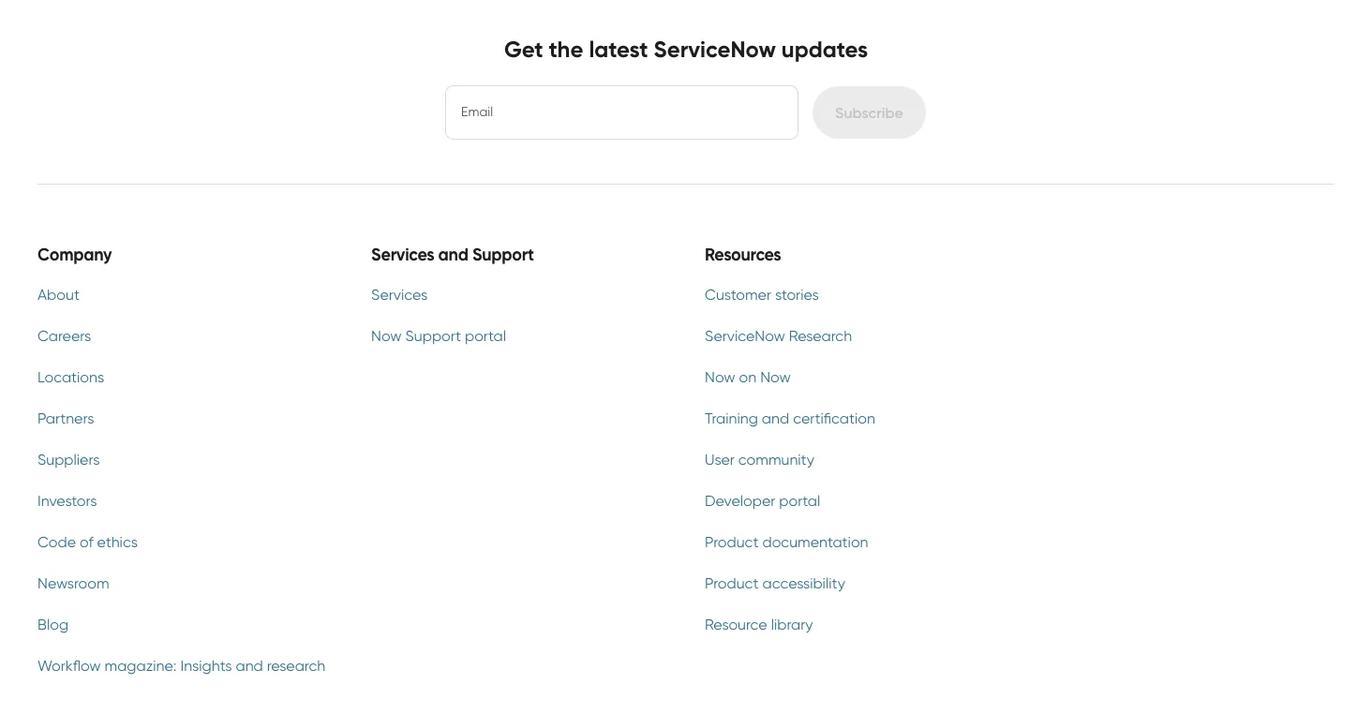 Task type: locate. For each thing, give the bounding box(es) containing it.
0 vertical spatial and
[[439, 244, 469, 265]]

2 vertical spatial and
[[236, 656, 263, 675]]

0 vertical spatial support
[[473, 244, 534, 265]]

servicenow
[[654, 35, 776, 63], [705, 326, 786, 345]]

0 horizontal spatial and
[[236, 656, 263, 675]]

customer stories
[[705, 285, 819, 303]]

developer
[[705, 491, 776, 510]]

developer portal
[[705, 491, 821, 510]]

training
[[705, 409, 759, 427]]

services for services
[[371, 285, 428, 303]]

support up services link
[[473, 244, 534, 265]]

of
[[80, 533, 93, 551]]

about link
[[38, 283, 334, 306]]

1 horizontal spatial now
[[705, 368, 736, 386]]

1 horizontal spatial support
[[473, 244, 534, 265]]

updates
[[782, 35, 868, 63]]

latest
[[589, 35, 648, 63]]

on
[[739, 368, 757, 386]]

1 horizontal spatial portal
[[780, 491, 821, 510]]

Email text field
[[446, 86, 798, 139]]

1 product from the top
[[705, 533, 759, 551]]

locations link
[[38, 366, 334, 388]]

servicenow research link
[[705, 324, 1002, 347]]

1 vertical spatial and
[[762, 409, 790, 427]]

subscribe
[[836, 103, 904, 122]]

and right the insights
[[236, 656, 263, 675]]

0 horizontal spatial now
[[371, 326, 402, 345]]

services for services and support
[[371, 244, 435, 265]]

product for product accessibility
[[705, 574, 759, 592]]

and
[[439, 244, 469, 265], [762, 409, 790, 427], [236, 656, 263, 675]]

2 product from the top
[[705, 574, 759, 592]]

1 vertical spatial services
[[371, 285, 428, 303]]

and for services
[[439, 244, 469, 265]]

user community
[[705, 450, 815, 468]]

servicenow research
[[705, 326, 853, 345]]

0 vertical spatial services
[[371, 244, 435, 265]]

research
[[789, 326, 853, 345]]

and inside "link"
[[762, 409, 790, 427]]

2 horizontal spatial now
[[761, 368, 791, 386]]

product accessibility link
[[705, 572, 1002, 595]]

2 services from the top
[[371, 285, 428, 303]]

accessibility
[[763, 574, 846, 592]]

1 services from the top
[[371, 244, 435, 265]]

0 vertical spatial portal
[[465, 326, 506, 345]]

product up resource
[[705, 574, 759, 592]]

blog link
[[38, 613, 334, 636]]

partners
[[38, 409, 94, 427]]

investors
[[38, 491, 97, 510]]

now support portal
[[371, 326, 506, 345]]

0 vertical spatial product
[[705, 533, 759, 551]]

0 horizontal spatial portal
[[465, 326, 506, 345]]

community
[[739, 450, 815, 468]]

company
[[38, 244, 112, 265]]

product for product documentation
[[705, 533, 759, 551]]

services
[[371, 244, 435, 265], [371, 285, 428, 303]]

developer portal link
[[705, 489, 1002, 512]]

now for now on now
[[705, 368, 736, 386]]

1 vertical spatial product
[[705, 574, 759, 592]]

0 horizontal spatial support
[[406, 326, 461, 345]]

user
[[705, 450, 735, 468]]

and up community
[[762, 409, 790, 427]]

services and support
[[371, 244, 534, 265]]

portal
[[465, 326, 506, 345], [780, 491, 821, 510]]

support down services and support
[[406, 326, 461, 345]]

support
[[473, 244, 534, 265], [406, 326, 461, 345]]

product documentation
[[705, 533, 869, 551]]

certification
[[793, 409, 876, 427]]

1 horizontal spatial and
[[439, 244, 469, 265]]

customer stories link
[[705, 283, 1002, 306]]

portal down services link
[[465, 326, 506, 345]]

and up services link
[[439, 244, 469, 265]]

product down developer
[[705, 533, 759, 551]]

research
[[267, 656, 326, 675]]

product
[[705, 533, 759, 551], [705, 574, 759, 592]]

portal up "product documentation"
[[780, 491, 821, 510]]

2 horizontal spatial and
[[762, 409, 790, 427]]

1 vertical spatial support
[[406, 326, 461, 345]]

now
[[371, 326, 402, 345], [705, 368, 736, 386], [761, 368, 791, 386]]

the
[[549, 35, 584, 63]]

insights
[[180, 656, 232, 675]]

portal inside 'link'
[[780, 491, 821, 510]]

1 vertical spatial portal
[[780, 491, 821, 510]]

get the latest servicenow updates
[[504, 35, 868, 63]]

training and certification link
[[705, 407, 1002, 429]]



Task type: vqa. For each thing, say whether or not it's contained in the screenshot.
About link
yes



Task type: describe. For each thing, give the bounding box(es) containing it.
code
[[38, 533, 76, 551]]

customer
[[705, 285, 772, 303]]

product documentation link
[[705, 531, 1002, 553]]

and for training
[[762, 409, 790, 427]]

code of ethics
[[38, 533, 138, 551]]

blog
[[38, 615, 69, 633]]

newsroom link
[[38, 572, 334, 595]]

stories
[[775, 285, 819, 303]]

suppliers
[[38, 450, 100, 468]]

suppliers link
[[38, 448, 334, 471]]

workflow magazine: insights and research link
[[38, 655, 334, 677]]

now on now
[[705, 368, 791, 386]]

careers link
[[38, 324, 334, 347]]

now on now link
[[705, 366, 1002, 388]]

library
[[771, 615, 814, 633]]

1 vertical spatial servicenow
[[705, 326, 786, 345]]

newsroom
[[38, 574, 109, 592]]

now for now support portal
[[371, 326, 402, 345]]

get
[[504, 35, 543, 63]]

ethics
[[97, 533, 138, 551]]

about
[[38, 285, 80, 303]]

resource library
[[705, 615, 814, 633]]

partners link
[[38, 407, 334, 429]]

product accessibility
[[705, 574, 846, 592]]

investors link
[[38, 489, 334, 512]]

subscribe button
[[813, 86, 926, 139]]

services link
[[371, 283, 668, 306]]

magazine:
[[105, 656, 177, 675]]

resource library link
[[705, 613, 1002, 636]]

resource
[[705, 615, 768, 633]]

training and certification
[[705, 409, 876, 427]]

locations
[[38, 368, 104, 386]]

workflow magazine: insights and research
[[38, 656, 326, 675]]

careers
[[38, 326, 91, 345]]

documentation
[[763, 533, 869, 551]]

user community link
[[705, 448, 1002, 471]]

code of ethics link
[[38, 531, 334, 553]]

0 vertical spatial servicenow
[[654, 35, 776, 63]]

resources
[[705, 244, 782, 265]]

now support portal link
[[371, 324, 668, 347]]

workflow
[[38, 656, 101, 675]]



